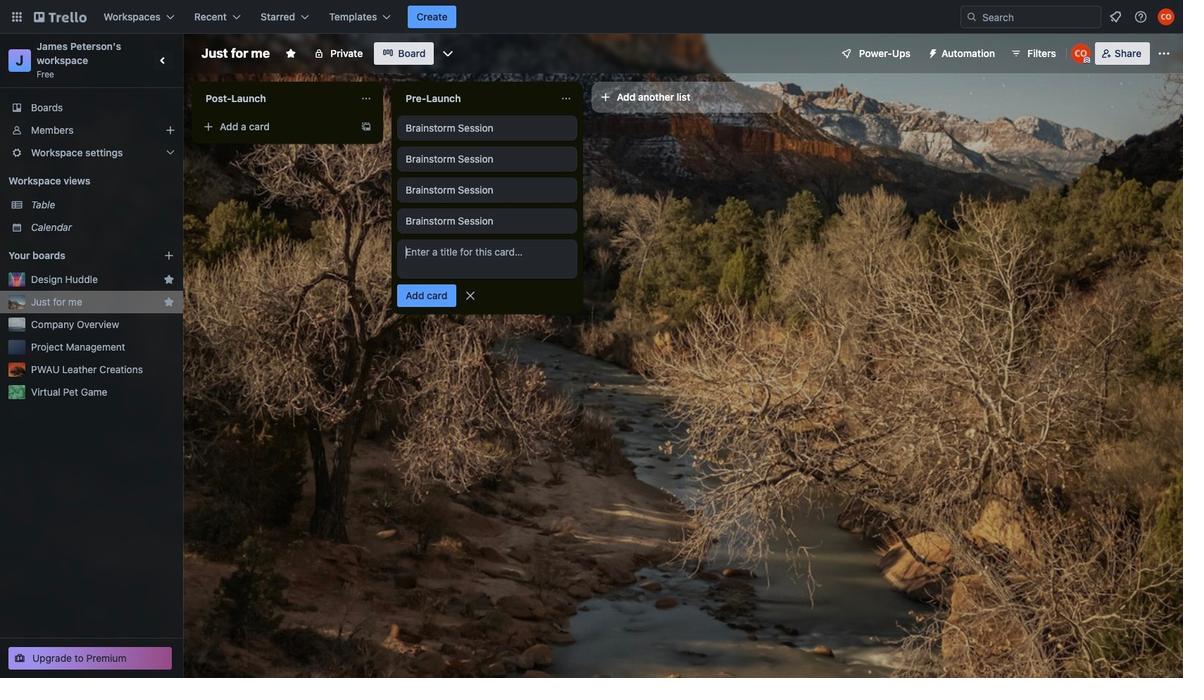 Task type: locate. For each thing, give the bounding box(es) containing it.
workspace navigation collapse icon image
[[154, 51, 173, 70]]

open information menu image
[[1134, 10, 1148, 24]]

primary element
[[0, 0, 1183, 34]]

None text field
[[197, 87, 355, 110], [397, 87, 555, 110], [197, 87, 355, 110], [397, 87, 555, 110]]

0 vertical spatial starred icon image
[[163, 274, 175, 285]]

Board name text field
[[194, 42, 277, 65]]

christina overa (christinaovera) image
[[1158, 8, 1175, 25]]

1 vertical spatial starred icon image
[[163, 296, 175, 308]]

back to home image
[[34, 6, 87, 28]]

customize views image
[[441, 46, 455, 61]]

Search field
[[977, 7, 1101, 27]]

starred icon image
[[163, 274, 175, 285], [163, 296, 175, 308]]

cancel image
[[463, 289, 477, 303]]

create from template… image
[[361, 121, 372, 132]]

2 starred icon image from the top
[[163, 296, 175, 308]]

search image
[[966, 11, 977, 23]]



Task type: vqa. For each thing, say whether or not it's contained in the screenshot.
Customize views icon
yes



Task type: describe. For each thing, give the bounding box(es) containing it.
1 starred icon image from the top
[[163, 274, 175, 285]]

your boards with 6 items element
[[8, 247, 142, 264]]

Enter a title for this card… text field
[[397, 239, 577, 279]]

this member is an admin of this board. image
[[1084, 57, 1090, 63]]

show menu image
[[1157, 46, 1171, 61]]

add board image
[[163, 250, 175, 261]]

0 notifications image
[[1107, 8, 1124, 25]]

christina overa (christinaovera) image
[[1071, 44, 1091, 63]]

sm image
[[922, 42, 941, 62]]

star or unstar board image
[[285, 48, 297, 59]]



